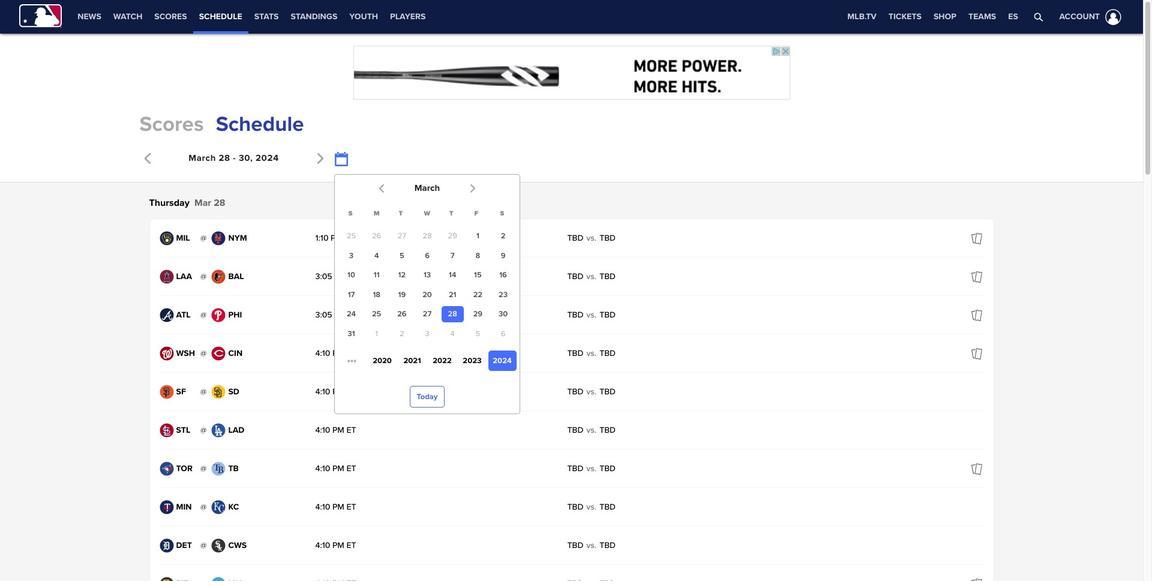 Task type: describe. For each thing, give the bounding box(es) containing it.
kc image
[[212, 500, 226, 514]]

choose wednesday, february 28th, 2024 option
[[416, 228, 438, 245]]

27 for choose wednesday, march 27th, 2024 "option"
[[423, 309, 432, 319]]

shop link
[[928, 0, 963, 34]]

1 vertical spatial schedule link
[[216, 112, 304, 137]]

choose thursday, march 21st, 2024 option
[[442, 287, 464, 303]]

choose monday, march 11th, 2024 option
[[366, 267, 388, 284]]

vs for kc
[[587, 502, 595, 512]]

4:10 pm et for sd
[[315, 386, 356, 396]]

schedule link inside secondary navigation "element"
[[193, 0, 248, 31]]

wsh
[[176, 348, 195, 358]]

tb link
[[212, 461, 250, 476]]

1 for choose monday, april 1st, 2024 option
[[375, 329, 378, 338]]

atl link
[[159, 308, 198, 322]]

choose thursday, april 4th, 2024 option
[[442, 326, 464, 342]]

1 vertical spatial advertisement element
[[824, 109, 1004, 139]]

1:10 pm et
[[315, 233, 355, 243]]

mlb.tv link
[[842, 0, 883, 34]]

2020 button
[[368, 351, 396, 371]]

choose tuesday, march 5th, 2024 option
[[391, 248, 413, 264]]

4:10 pm et link for sd
[[315, 386, 435, 396]]

16
[[500, 270, 507, 280]]

choose monday, march 25th, 2024 option
[[366, 306, 388, 323]]

4:10 pm et for cws
[[315, 540, 356, 550]]

choose wednesday, march 13th, 2024 option
[[416, 267, 438, 284]]

bal image
[[212, 269, 226, 284]]

mil image
[[159, 231, 174, 245]]

today button
[[410, 386, 445, 408]]

view all years image
[[348, 357, 357, 365]]

choose thursday, march 28th, 2024 option
[[442, 306, 464, 323]]

choose wednesday, march 27th, 2024 option
[[416, 306, 438, 323]]

1:10 pm et link
[[315, 233, 435, 243]]

news
[[78, 11, 101, 22]]

bal link
[[212, 269, 250, 284]]

pm for phi
[[335, 309, 346, 320]]

choose tuesday, march 19th, 2024 option
[[391, 287, 413, 303]]

tb image
[[212, 461, 226, 476]]

2020
[[373, 356, 392, 365]]

tor image
[[159, 461, 174, 476]]

phi image
[[212, 308, 226, 322]]

shop
[[934, 11, 957, 22]]

laa link
[[159, 269, 198, 284]]

pm for lad
[[333, 425, 344, 435]]

2 secondary navigation element from the left
[[432, 0, 533, 34]]

4 for choose thursday, april 4th, 2024 option
[[451, 329, 455, 338]]

choose sunday, march 31st, 2024 option
[[340, 326, 363, 342]]

4:10 pm et for cin
[[315, 348, 356, 358]]

3:05 pm et for bal
[[315, 271, 358, 281]]

19
[[398, 290, 406, 299]]

1:10
[[315, 233, 329, 243]]

watch
[[113, 11, 142, 22]]

stl
[[176, 425, 190, 435]]

11
[[374, 270, 380, 280]]

pm for bal
[[335, 271, 346, 281]]

pm for kc
[[333, 502, 344, 512]]

march 28 - 30, 2024 button
[[189, 149, 279, 167]]

30,
[[239, 153, 253, 163]]

major league baseball image
[[19, 4, 62, 28]]

pm for nym
[[331, 233, 343, 243]]

et for phi
[[349, 309, 358, 320]]

25 for choose sunday, february 25th, 2024 option
[[347, 231, 356, 241]]

1 vertical spatial schedule
[[216, 112, 304, 137]]

1 for "choose friday, march 1st, 2024" option at the left top of page
[[477, 231, 479, 241]]

standings
[[291, 11, 338, 22]]

. for sd
[[595, 387, 597, 397]]

2023
[[463, 356, 482, 365]]

@ for laa
[[200, 271, 207, 282]]

26 for choose tuesday, march 26th, 2024 option at left bottom
[[397, 309, 407, 319]]

stats
[[254, 11, 279, 22]]

choose tuesday, march 26th, 2024 option
[[391, 306, 413, 323]]

min
[[176, 502, 192, 512]]

teams
[[969, 11, 997, 22]]

today
[[417, 392, 438, 401]]

26 for choose monday, february 26th, 2024 option on the top left
[[372, 231, 381, 241]]

watch link
[[107, 0, 148, 34]]

phi
[[228, 309, 242, 320]]

25 for choose monday, march 25th, 2024 option
[[372, 309, 381, 319]]

vs for sd
[[587, 387, 595, 397]]

27 for choose tuesday, february 27th, 2024 option
[[398, 231, 406, 241]]

thursday
[[149, 197, 190, 209]]

lad link
[[212, 423, 250, 437]]

choose wednesday, march 6th, 2024 option
[[416, 248, 438, 264]]

4:10 pm et for kc
[[315, 502, 356, 512]]

march for march 28 - 30, 2024
[[189, 153, 216, 163]]

10
[[348, 270, 355, 280]]

mil
[[176, 233, 190, 243]]

2021 button
[[398, 351, 426, 371]]

pm for tb
[[333, 463, 344, 473]]

choose thursday, march 14th, 2024 option
[[442, 267, 464, 284]]

phi link
[[212, 308, 250, 322]]

atl image
[[159, 308, 174, 322]]

sd image
[[212, 384, 226, 399]]

kc
[[228, 502, 239, 512]]

scores inside top navigation 'menu bar'
[[154, 11, 187, 22]]

3:05 for bal
[[315, 271, 332, 281]]

1 vertical spatial scores link
[[140, 112, 204, 137]]

3 for choose sunday, march 3rd, 2024 option
[[349, 251, 354, 260]]

month  2024-03 list box
[[339, 227, 516, 347]]

tor link
[[159, 461, 198, 476]]

20
[[423, 290, 432, 299]]

lad
[[228, 425, 245, 435]]

5 for choose friday, april 5th, 2024 option
[[476, 329, 480, 338]]

30
[[499, 309, 508, 319]]

2024 button
[[488, 351, 517, 371]]

0 vertical spatial advertisement element
[[353, 46, 790, 100]]

et for bal
[[349, 271, 358, 281]]

vs for cin
[[587, 348, 595, 358]]

cin link
[[212, 346, 250, 360]]

tor
[[176, 463, 193, 473]]

et for cws
[[347, 540, 356, 550]]

choose friday, april 5th, 2024 option
[[467, 326, 489, 342]]

@ for stl
[[200, 425, 207, 435]]

stats link
[[248, 0, 285, 34]]

tertiary navigation element
[[842, 0, 1025, 34]]

29 for choose friday, march 29th, 2024 option
[[473, 309, 483, 319]]

-
[[233, 153, 236, 163]]

13
[[424, 270, 431, 280]]

5 for 'choose tuesday, march 5th, 2024' "option"
[[400, 251, 404, 260]]

9
[[501, 251, 506, 260]]

choose friday, march 22nd, 2024 option
[[467, 287, 489, 303]]

et for tb
[[347, 463, 356, 473]]

account
[[1060, 11, 1100, 22]]

23
[[499, 290, 508, 299]]

es link
[[1003, 0, 1025, 34]]

0 vertical spatial scores link
[[148, 0, 193, 34]]

pm for cin
[[333, 348, 344, 358]]

es
[[1009, 11, 1019, 22]]

21
[[449, 290, 456, 299]]

18
[[373, 290, 381, 299]]

bal
[[228, 271, 244, 281]]

tbd vs . tbd for cws
[[568, 540, 616, 550]]

cws
[[228, 540, 247, 550]]

pit image
[[159, 577, 174, 581]]

det link
[[159, 538, 198, 553]]

tickets link
[[883, 0, 928, 34]]

24
[[347, 309, 356, 319]]

choose tuesday, april 2nd, 2024 option
[[391, 326, 413, 342]]

news link
[[72, 0, 107, 34]]

6 for the choose saturday, april 6th, 2024 option
[[501, 329, 506, 338]]

choose thursday, march 7th, 2024 option
[[442, 248, 464, 264]]

cws link
[[212, 538, 250, 553]]

players link
[[384, 0, 432, 34]]

28 right mar
[[214, 197, 225, 209]]

. for tb
[[595, 463, 597, 474]]

players
[[390, 11, 426, 22]]

cin
[[228, 348, 243, 358]]

mar
[[194, 197, 211, 209]]

. for lad
[[595, 425, 597, 435]]

laa image
[[159, 269, 174, 284]]

et for lad
[[347, 425, 356, 435]]

et for sd
[[347, 386, 356, 396]]

29 for choose thursday, february 29th, 2024 option
[[448, 231, 457, 241]]

2022 button
[[428, 351, 457, 371]]

tbd vs . tbd for kc
[[568, 502, 616, 512]]

vs for tb
[[587, 463, 595, 474]]

vs for lad
[[587, 425, 595, 435]]

2022
[[433, 356, 452, 365]]

tb
[[228, 463, 239, 473]]

wsh link
[[159, 346, 198, 360]]

31
[[348, 329, 355, 338]]

youth link
[[344, 0, 384, 34]]

2023 button
[[458, 351, 487, 371]]

tbd vs . tbd for bal
[[568, 271, 616, 282]]

vs for phi
[[587, 310, 595, 320]]

4:10 pm et link for cin
[[315, 348, 435, 358]]

4 for choose monday, march 4th, 2024 option
[[375, 251, 379, 260]]

4:10 for tb
[[315, 463, 330, 473]]

4:10 for cin
[[315, 348, 330, 358]]

choose saturday, march 30th, 2024 option
[[492, 306, 514, 323]]



Task type: vqa. For each thing, say whether or not it's contained in the screenshot.


Task type: locate. For each thing, give the bounding box(es) containing it.
6 down choose saturday, march 30th, 2024 option
[[501, 329, 506, 338]]

6 4:10 pm et from the top
[[315, 540, 356, 550]]

1 vertical spatial 5
[[476, 329, 480, 338]]

4:10 for lad
[[315, 425, 330, 435]]

vs
[[587, 233, 595, 243], [587, 271, 595, 282], [587, 310, 595, 320], [587, 348, 595, 358], [587, 387, 595, 397], [587, 425, 595, 435], [587, 463, 595, 474], [587, 502, 595, 512], [587, 540, 595, 550]]

4:10 pm et
[[315, 348, 356, 358], [315, 386, 356, 396], [315, 425, 356, 435], [315, 463, 356, 473], [315, 502, 356, 512], [315, 540, 356, 550]]

2 vs from the top
[[587, 271, 595, 282]]

choose sunday, march 24th, 2024 option
[[340, 306, 363, 323]]

0 vertical spatial 2024
[[256, 153, 279, 163]]

1 vertical spatial 3:05 pm et link
[[315, 309, 435, 320]]

1 horizontal spatial 5
[[476, 329, 480, 338]]

. for bal
[[595, 271, 597, 282]]

2 3:05 pm et from the top
[[315, 309, 358, 320]]

choose sunday, february 25th, 2024 option
[[340, 228, 363, 245]]

sf
[[176, 386, 186, 396]]

9 . from the top
[[595, 540, 597, 550]]

nym link
[[212, 231, 250, 245]]

choose sunday, march 17th, 2024 option
[[340, 287, 363, 303]]

account button
[[1045, 0, 1124, 34]]

@ left phi image
[[200, 310, 207, 320]]

atl
[[176, 309, 191, 320]]

@ for atl
[[200, 310, 207, 320]]

2 . from the top
[[595, 271, 597, 282]]

25
[[347, 231, 356, 241], [372, 309, 381, 319]]

@ left lad image
[[200, 425, 207, 435]]

6 for choose wednesday, march 6th, 2024 option
[[425, 251, 430, 260]]

mia image
[[212, 577, 226, 581]]

2
[[501, 231, 506, 241], [400, 329, 404, 338]]

0 horizontal spatial 2024
[[256, 153, 279, 163]]

2 3:05 pm et link from the top
[[315, 309, 435, 320]]

@ left sd image at the left bottom of the page
[[200, 387, 207, 397]]

4 4:10 pm et link from the top
[[315, 463, 435, 473]]

3:05 pm et link up 18
[[315, 271, 435, 281]]

4:10 for kc
[[315, 502, 330, 512]]

3:05 pm et link for bal
[[315, 271, 435, 281]]

0 horizontal spatial 29
[[448, 231, 457, 241]]

0 horizontal spatial 27
[[398, 231, 406, 241]]

0 vertical spatial 3:05 pm et link
[[315, 271, 435, 281]]

7 . from the top
[[595, 463, 597, 474]]

tbd vs . tbd for lad
[[568, 425, 616, 435]]

3:05 pm et link
[[315, 271, 435, 281], [315, 309, 435, 320]]

schedule inside top navigation 'menu bar'
[[199, 11, 242, 22]]

0 horizontal spatial 25
[[347, 231, 356, 241]]

cws image
[[212, 538, 226, 553]]

5 . from the top
[[595, 387, 597, 397]]

0 vertical spatial 6
[[425, 251, 430, 260]]

1
[[477, 231, 479, 241], [375, 329, 378, 338]]

28 left -
[[219, 153, 230, 163]]

@ left bal icon
[[200, 271, 207, 282]]

march left -
[[189, 153, 216, 163]]

1 horizontal spatial 2024
[[493, 356, 512, 365]]

1 tbd vs . tbd from the top
[[568, 233, 616, 243]]

3 inside choose sunday, march 3rd, 2024 option
[[349, 251, 354, 260]]

2024
[[256, 153, 279, 163], [493, 356, 512, 365]]

1 4:10 pm et link from the top
[[315, 348, 435, 358]]

choose saturday, march 9th, 2024 option
[[492, 248, 514, 264]]

28 down choose thursday, march 21st, 2024 option
[[448, 309, 457, 319]]

0 vertical spatial 29
[[448, 231, 457, 241]]

march up the choose wednesday, february 28th, 2024 option
[[415, 182, 440, 193]]

0 vertical spatial 3
[[349, 251, 354, 260]]

choose friday, march 1st, 2024 option
[[467, 228, 489, 245]]

26 down choose tuesday, march 19th, 2024 option in the left of the page
[[397, 309, 407, 319]]

9 vs from the top
[[587, 540, 595, 550]]

tbd vs . tbd for cin
[[568, 348, 616, 358]]

nym
[[228, 233, 247, 243]]

22
[[473, 290, 483, 299]]

3 4:10 pm et from the top
[[315, 425, 356, 435]]

5 vs from the top
[[587, 387, 595, 397]]

1 4:10 pm et from the top
[[315, 348, 356, 358]]

3 . from the top
[[595, 310, 597, 320]]

. for phi
[[595, 310, 597, 320]]

3:05 pm et for phi
[[315, 309, 358, 320]]

5 @ from the top
[[200, 387, 207, 397]]

vs for cws
[[587, 540, 595, 550]]

4:10 pm et for lad
[[315, 425, 356, 435]]

0 horizontal spatial 1
[[375, 329, 378, 338]]

sd link
[[212, 384, 250, 399]]

tbd
[[568, 233, 584, 243], [600, 233, 616, 243], [568, 271, 584, 282], [600, 271, 616, 282], [568, 310, 584, 320], [600, 310, 616, 320], [568, 348, 584, 358], [600, 348, 616, 358], [568, 387, 584, 397], [600, 387, 616, 397], [568, 425, 584, 435], [600, 425, 616, 435], [568, 463, 584, 474], [600, 463, 616, 474], [568, 502, 584, 512], [600, 502, 616, 512], [568, 540, 584, 550], [600, 540, 616, 550]]

teams link
[[963, 0, 1003, 34]]

2 3:05 from the top
[[315, 309, 332, 320]]

1 vertical spatial 2024
[[493, 356, 512, 365]]

et for nym
[[345, 233, 355, 243]]

choose monday, march 4th, 2024 option
[[366, 248, 388, 264]]

6 down the choose wednesday, february 28th, 2024 option
[[425, 251, 430, 260]]

schedule link up 30,
[[216, 112, 304, 137]]

@ for sf
[[200, 387, 207, 397]]

1 horizontal spatial 6
[[501, 329, 506, 338]]

nym image
[[212, 231, 226, 245]]

@
[[200, 233, 207, 243], [200, 271, 207, 282], [200, 310, 207, 320], [200, 348, 207, 358], [200, 387, 207, 397], [200, 425, 207, 435], [200, 463, 207, 474], [200, 502, 207, 512], [200, 540, 207, 550]]

tbd vs . tbd for tb
[[568, 463, 616, 474]]

1 vertical spatial 29
[[473, 309, 483, 319]]

@ for tor
[[200, 463, 207, 474]]

@ left nym image
[[200, 233, 207, 243]]

scores link
[[148, 0, 193, 34], [140, 112, 204, 137]]

choose sunday, march 3rd, 2024 option
[[340, 248, 363, 264]]

cin image
[[212, 346, 226, 360]]

2 for choose tuesday, april 2nd, 2024 "option"
[[400, 329, 404, 338]]

3 4:10 pm et link from the top
[[315, 425, 435, 435]]

@ for wsh
[[200, 348, 207, 358]]

3 for choose wednesday, april 3rd, 2024 option
[[425, 329, 430, 338]]

choose saturday, march 23rd, 2024 option
[[492, 287, 514, 303]]

pm for sd
[[333, 386, 344, 396]]

1 3:05 from the top
[[315, 271, 332, 281]]

1 horizontal spatial 26
[[397, 309, 407, 319]]

1 . from the top
[[595, 233, 597, 243]]

0 horizontal spatial 26
[[372, 231, 381, 241]]

0 vertical spatial 3:05
[[315, 271, 332, 281]]

choose thursday, february 29th, 2024 option
[[442, 228, 464, 245]]

5 inside "option"
[[400, 251, 404, 260]]

choose tuesday, march 12th, 2024 option
[[391, 267, 413, 284]]

. for cin
[[595, 348, 597, 358]]

secondary navigation element containing news
[[72, 0, 432, 34]]

4 4:10 from the top
[[315, 463, 330, 473]]

4:10 pm et link
[[315, 348, 435, 358], [315, 386, 435, 396], [315, 425, 435, 435], [315, 463, 435, 473], [315, 502, 435, 512], [315, 540, 435, 550]]

9 tbd vs . tbd from the top
[[568, 540, 616, 550]]

2 tbd vs . tbd from the top
[[568, 271, 616, 282]]

3 down choose wednesday, march 27th, 2024 "option"
[[425, 329, 430, 338]]

0 vertical spatial scores
[[154, 11, 187, 22]]

standings link
[[285, 0, 344, 34]]

27
[[398, 231, 406, 241], [423, 309, 432, 319]]

4 4:10 pm et from the top
[[315, 463, 356, 473]]

1 horizontal spatial march
[[415, 182, 440, 193]]

1 horizontal spatial 3
[[425, 329, 430, 338]]

7 @ from the top
[[200, 463, 207, 474]]

2024 down the choose saturday, april 6th, 2024 option
[[493, 356, 512, 365]]

sf image
[[159, 384, 174, 399]]

1 vertical spatial 25
[[372, 309, 381, 319]]

schedule
[[199, 11, 242, 22], [216, 112, 304, 137]]

0 vertical spatial schedule link
[[193, 0, 248, 31]]

0 vertical spatial 3:05 pm et
[[315, 271, 358, 281]]

1 vertical spatial 1
[[375, 329, 378, 338]]

2 inside choose saturday, march 2nd, 2024 option
[[501, 231, 506, 241]]

march inside button
[[189, 153, 216, 163]]

det
[[176, 540, 192, 550]]

thursday mar 28
[[149, 197, 225, 209]]

4:10 pm et link for kc
[[315, 502, 435, 512]]

vs for bal
[[587, 271, 595, 282]]

5 down choose friday, march 29th, 2024 option
[[476, 329, 480, 338]]

@ left tb icon
[[200, 463, 207, 474]]

5 4:10 from the top
[[315, 502, 330, 512]]

@ left cin icon
[[200, 348, 207, 358]]

kc link
[[212, 500, 250, 514]]

et for kc
[[347, 502, 356, 512]]

4:10 pm et link for tb
[[315, 463, 435, 473]]

wsh image
[[159, 346, 174, 360]]

1 horizontal spatial 29
[[473, 309, 483, 319]]

3:05 pm et link up choose monday, april 1st, 2024 option
[[315, 309, 435, 320]]

3 @ from the top
[[200, 310, 207, 320]]

3:05 pm et link for phi
[[315, 309, 435, 320]]

choose monday, march 18th, 2024 option
[[366, 287, 388, 303]]

2 4:10 from the top
[[315, 386, 330, 396]]

2 for choose saturday, march 2nd, 2024 option
[[501, 231, 506, 241]]

youth
[[350, 11, 378, 22]]

0 horizontal spatial advertisement element
[[353, 46, 790, 100]]

laa
[[176, 271, 192, 281]]

mil link
[[159, 231, 198, 245]]

sd
[[228, 386, 239, 396]]

min link
[[159, 500, 198, 514]]

1 4:10 from the top
[[315, 348, 330, 358]]

1 vertical spatial march
[[415, 182, 440, 193]]

schedule left 'stats'
[[199, 11, 242, 22]]

march
[[189, 153, 216, 163], [415, 182, 440, 193]]

choose saturday, march 2nd, 2024 option
[[492, 228, 514, 245]]

6 vs from the top
[[587, 425, 595, 435]]

27 up 'choose tuesday, march 5th, 2024' "option"
[[398, 231, 406, 241]]

march 28 - 30, 2024
[[189, 153, 279, 163]]

4 tbd vs . tbd from the top
[[568, 348, 616, 358]]

3:05 pm et up 17 in the left of the page
[[315, 271, 358, 281]]

5 4:10 pm et link from the top
[[315, 502, 435, 512]]

2021
[[404, 356, 421, 365]]

choose monday, february 26th, 2024 option
[[366, 228, 388, 245]]

schedule up 30,
[[216, 112, 304, 137]]

2 4:10 pm et from the top
[[315, 386, 356, 396]]

5 down choose tuesday, february 27th, 2024 option
[[400, 251, 404, 260]]

25 down choose monday, march 18th, 2024 option
[[372, 309, 381, 319]]

lad image
[[212, 423, 226, 437]]

7 vs from the top
[[587, 463, 595, 474]]

0 vertical spatial 26
[[372, 231, 381, 241]]

choose friday, march 29th, 2024 option
[[467, 306, 489, 323]]

1 vertical spatial 2
[[400, 329, 404, 338]]

6 . from the top
[[595, 425, 597, 435]]

4 @ from the top
[[200, 348, 207, 358]]

1 vertical spatial scores
[[140, 112, 204, 137]]

6 tbd vs . tbd from the top
[[568, 425, 616, 435]]

4:10 pm et link for lad
[[315, 425, 435, 435]]

0 vertical spatial 1
[[477, 231, 479, 241]]

27 inside option
[[398, 231, 406, 241]]

choose wednesday, april 3rd, 2024 option
[[416, 326, 438, 342]]

0 horizontal spatial march
[[189, 153, 216, 163]]

7
[[451, 251, 455, 260]]

28 inside option
[[448, 309, 457, 319]]

. for cws
[[595, 540, 597, 550]]

1 3:05 pm et from the top
[[315, 271, 358, 281]]

29 down 'choose friday, march 22nd, 2024' option
[[473, 309, 483, 319]]

choose monday, april 1st, 2024 option
[[366, 326, 388, 342]]

28 inside option
[[423, 231, 432, 241]]

1 vs from the top
[[587, 233, 595, 243]]

1 3:05 pm et link from the top
[[315, 271, 435, 281]]

14
[[449, 270, 456, 280]]

2 4:10 pm et link from the top
[[315, 386, 435, 396]]

0 vertical spatial 27
[[398, 231, 406, 241]]

tbd vs . tbd for nym
[[568, 233, 616, 243]]

tickets
[[889, 11, 922, 22]]

2024 right 30,
[[256, 153, 279, 163]]

.
[[595, 233, 597, 243], [595, 271, 597, 282], [595, 310, 597, 320], [595, 348, 597, 358], [595, 387, 597, 397], [595, 425, 597, 435], [595, 463, 597, 474], [595, 502, 597, 512], [595, 540, 597, 550]]

9 @ from the top
[[200, 540, 207, 550]]

choose saturday, april 6th, 2024 option
[[492, 326, 514, 342]]

choose tuesday, february 27th, 2024 option
[[391, 228, 413, 245]]

march for march
[[415, 182, 440, 193]]

tbd vs . tbd for sd
[[568, 387, 616, 397]]

0 vertical spatial schedule
[[199, 11, 242, 22]]

6 4:10 pm et link from the top
[[315, 540, 435, 550]]

choose friday, march 15th, 2024 option
[[467, 267, 489, 284]]

1 secondary navigation element from the left
[[72, 0, 432, 34]]

3:05 pm et
[[315, 271, 358, 281], [315, 309, 358, 320]]

0 vertical spatial 4
[[375, 251, 379, 260]]

4:10 pm et for tb
[[315, 463, 356, 473]]

3:05 for phi
[[315, 309, 332, 320]]

17
[[348, 290, 355, 299]]

. for kc
[[595, 502, 597, 512]]

0 horizontal spatial 3
[[349, 251, 354, 260]]

1 vertical spatial 6
[[501, 329, 506, 338]]

5 tbd vs . tbd from the top
[[568, 387, 616, 397]]

@ left cws image
[[200, 540, 207, 550]]

8 . from the top
[[595, 502, 597, 512]]

choose friday, march 8th, 2024 option
[[467, 248, 489, 264]]

29 up 7
[[448, 231, 457, 241]]

None text field
[[334, 152, 350, 168]]

1 horizontal spatial 2
[[501, 231, 506, 241]]

pm
[[331, 233, 343, 243], [335, 271, 346, 281], [335, 309, 346, 320], [333, 348, 344, 358], [333, 386, 344, 396], [333, 425, 344, 435], [333, 463, 344, 473], [333, 502, 344, 512], [333, 540, 344, 550]]

1 horizontal spatial 1
[[477, 231, 479, 241]]

4 down choose thursday, march 28th, 2024 option
[[451, 329, 455, 338]]

det image
[[159, 538, 174, 553]]

1 up 8
[[477, 231, 479, 241]]

. for nym
[[595, 233, 597, 243]]

4 vs from the top
[[587, 348, 595, 358]]

8 vs from the top
[[587, 502, 595, 512]]

1 @ from the top
[[200, 233, 207, 243]]

1 vertical spatial 26
[[397, 309, 407, 319]]

@ left kc icon
[[200, 502, 207, 512]]

8
[[476, 251, 480, 260]]

0 vertical spatial 5
[[400, 251, 404, 260]]

et for cin
[[347, 348, 356, 358]]

4:10
[[315, 348, 330, 358], [315, 386, 330, 396], [315, 425, 330, 435], [315, 463, 330, 473], [315, 502, 330, 512], [315, 540, 330, 550]]

@ for det
[[200, 540, 207, 550]]

3 vs from the top
[[587, 310, 595, 320]]

tbd vs . tbd
[[568, 233, 616, 243], [568, 271, 616, 282], [568, 310, 616, 320], [568, 348, 616, 358], [568, 387, 616, 397], [568, 425, 616, 435], [568, 463, 616, 474], [568, 502, 616, 512], [568, 540, 616, 550]]

secondary navigation element
[[72, 0, 432, 34], [432, 0, 533, 34]]

mlb.tv
[[848, 11, 877, 22]]

choose sunday, march 10th, 2024 option
[[340, 267, 363, 284]]

6 4:10 from the top
[[315, 540, 330, 550]]

stl image
[[159, 423, 174, 437]]

4:10 pm et link for cws
[[315, 540, 435, 550]]

4:10 for sd
[[315, 386, 330, 396]]

vs for nym
[[587, 233, 595, 243]]

2 inside choose tuesday, april 2nd, 2024 "option"
[[400, 329, 404, 338]]

8 tbd vs . tbd from the top
[[568, 502, 616, 512]]

25 up choose sunday, march 3rd, 2024 option
[[347, 231, 356, 241]]

choose saturday, march 16th, 2024 option
[[492, 267, 514, 284]]

1 horizontal spatial 27
[[423, 309, 432, 319]]

4 down 1:10 pm et link
[[375, 251, 379, 260]]

27 inside "option"
[[423, 309, 432, 319]]

2 down choose tuesday, march 26th, 2024 option at left bottom
[[400, 329, 404, 338]]

3 tbd vs . tbd from the top
[[568, 310, 616, 320]]

8 @ from the top
[[200, 502, 207, 512]]

2 @ from the top
[[200, 271, 207, 282]]

3:05
[[315, 271, 332, 281], [315, 309, 332, 320]]

1 vertical spatial 3:05
[[315, 309, 332, 320]]

3 4:10 from the top
[[315, 425, 330, 435]]

tbd vs . tbd for phi
[[568, 310, 616, 320]]

min image
[[159, 500, 174, 514]]

advertisement element
[[353, 46, 790, 100], [824, 109, 1004, 139]]

28 up choose wednesday, march 6th, 2024 option
[[423, 231, 432, 241]]

0 vertical spatial 2
[[501, 231, 506, 241]]

12
[[398, 270, 406, 280]]

1 horizontal spatial advertisement element
[[824, 109, 1004, 139]]

3
[[349, 251, 354, 260], [425, 329, 430, 338]]

5 4:10 pm et from the top
[[315, 502, 356, 512]]

26 up choose monday, march 4th, 2024 option
[[372, 231, 381, 241]]

6 @ from the top
[[200, 425, 207, 435]]

1 horizontal spatial 4
[[451, 329, 455, 338]]

0 vertical spatial march
[[189, 153, 216, 163]]

3:05 pm et up the 31
[[315, 309, 358, 320]]

3 down choose sunday, february 25th, 2024 option
[[349, 251, 354, 260]]

2 up "9" on the top
[[501, 231, 506, 241]]

5 inside option
[[476, 329, 480, 338]]

0 horizontal spatial 2
[[400, 329, 404, 338]]

sf link
[[159, 384, 198, 399]]

@ for mil
[[200, 233, 207, 243]]

schedule link left 'stats'
[[193, 0, 248, 31]]

29
[[448, 231, 457, 241], [473, 309, 483, 319]]

1 down choose monday, march 25th, 2024 option
[[375, 329, 378, 338]]

et
[[345, 233, 355, 243], [349, 271, 358, 281], [349, 309, 358, 320], [347, 348, 356, 358], [347, 386, 356, 396], [347, 425, 356, 435], [347, 463, 356, 473], [347, 502, 356, 512], [347, 540, 356, 550]]

choose wednesday, march 20th, 2024 option
[[416, 287, 438, 303]]

3 inside choose wednesday, april 3rd, 2024 option
[[425, 329, 430, 338]]

1 vertical spatial 3
[[425, 329, 430, 338]]

1 vertical spatial 3:05 pm et
[[315, 309, 358, 320]]

0 horizontal spatial 6
[[425, 251, 430, 260]]

stl link
[[159, 423, 198, 437]]

3:05 left '24'
[[315, 309, 332, 320]]

3:05 left choose sunday, march 10th, 2024 option
[[315, 271, 332, 281]]

0 vertical spatial 25
[[347, 231, 356, 241]]

0 horizontal spatial 4
[[375, 251, 379, 260]]

27 down choose wednesday, march 20th, 2024 'option'
[[423, 309, 432, 319]]

15
[[474, 270, 482, 280]]

pm for cws
[[333, 540, 344, 550]]

1 vertical spatial 27
[[423, 309, 432, 319]]

1 horizontal spatial 25
[[372, 309, 381, 319]]

4:10 for cws
[[315, 540, 330, 550]]

4 . from the top
[[595, 348, 597, 358]]

@ for min
[[200, 502, 207, 512]]

1 vertical spatial 4
[[451, 329, 455, 338]]

7 tbd vs . tbd from the top
[[568, 463, 616, 474]]

top navigation menu bar
[[0, 0, 1144, 34]]

0 horizontal spatial 5
[[400, 251, 404, 260]]

28 inside button
[[219, 153, 230, 163]]



